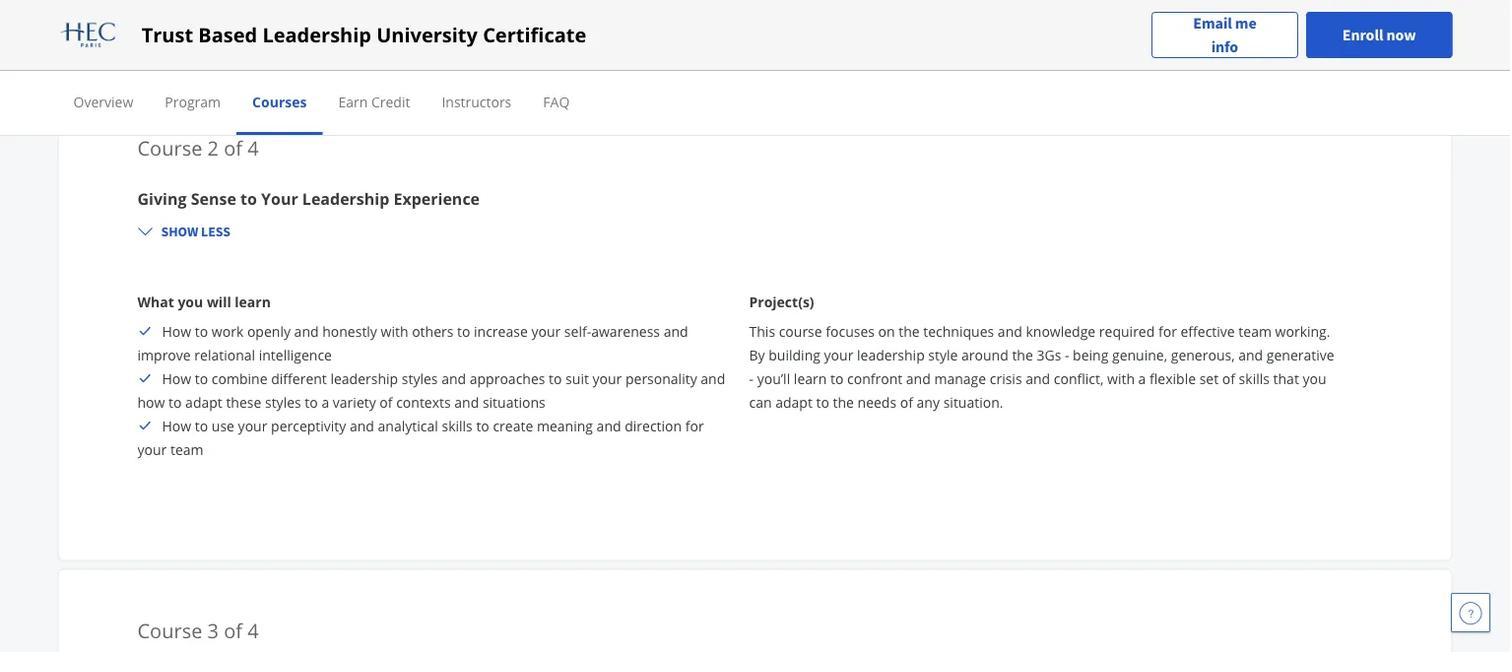 Task type: describe. For each thing, give the bounding box(es) containing it.
and right "generous,"
[[1239, 346, 1263, 365]]

1 vertical spatial the
[[1012, 346, 1033, 365]]

earn credit
[[338, 92, 410, 111]]

to up perceptivity
[[305, 393, 318, 412]]

show less button
[[130, 213, 238, 249]]

university
[[377, 21, 478, 48]]

and down variety
[[350, 417, 374, 436]]

any
[[917, 393, 940, 412]]

these
[[226, 393, 261, 412]]

your down how in the bottom of the page
[[137, 441, 167, 459]]

awareness
[[591, 322, 660, 341]]

experience
[[394, 188, 480, 209]]

to down 'relational'
[[195, 370, 208, 388]]

effective
[[1181, 322, 1235, 341]]

to right how in the bottom of the page
[[169, 393, 182, 412]]

program link
[[165, 92, 221, 111]]

self-
[[564, 322, 591, 341]]

instructors link
[[442, 92, 512, 111]]

use
[[212, 417, 234, 436]]

program
[[165, 92, 221, 111]]

around
[[962, 346, 1009, 365]]

how for to
[[162, 370, 191, 388]]

techniques
[[923, 322, 994, 341]]

knowledge
[[1026, 322, 1096, 341]]

enroll now
[[1343, 25, 1416, 45]]

manage
[[934, 370, 986, 388]]

a inside how to combine different leadership styles and approaches to suit your personality and how to adapt these styles to a variety of contexts and situations
[[322, 393, 329, 412]]

with inside this course focuses on the techniques and knowledge required for effective team working. by building your leadership style around the 3gs - being genuine, generous, and generative - you'll learn to confront and manage crisis and conflict, with a flexible set of skills that you can adapt to the needs of any situation.
[[1107, 370, 1135, 388]]

suit
[[566, 370, 589, 388]]

genuine,
[[1112, 346, 1168, 365]]

and up intelligence
[[294, 322, 319, 341]]

generous,
[[1171, 346, 1235, 365]]

hec paris image
[[58, 19, 118, 51]]

to left suit
[[549, 370, 562, 388]]

how to use your perceptivity and analytical skills to create meaning and direction for your team
[[137, 417, 704, 459]]

to left confront
[[831, 370, 844, 388]]

working.
[[1275, 322, 1331, 341]]

1 horizontal spatial -
[[1065, 346, 1069, 365]]

personality
[[626, 370, 697, 388]]

email
[[1193, 13, 1232, 33]]

credit
[[371, 92, 410, 111]]

being
[[1073, 346, 1109, 365]]

giving
[[137, 188, 187, 209]]

you'll
[[757, 370, 790, 388]]

this
[[749, 322, 775, 341]]

skills inside this course focuses on the techniques and knowledge required for effective team working. by building your leadership style around the 3gs - being genuine, generous, and generative - you'll learn to confront and manage crisis and conflict, with a flexible set of skills that you can adapt to the needs of any situation.
[[1239, 370, 1270, 388]]

overview
[[73, 92, 133, 111]]

will
[[207, 293, 231, 312]]

show
[[161, 222, 198, 240]]

can
[[749, 393, 772, 412]]

courses link
[[252, 92, 307, 111]]

sense
[[191, 188, 236, 209]]

and up around
[[998, 322, 1022, 341]]

course 3 of 4
[[137, 617, 259, 645]]

your inside how to work openly and honestly with others to increase your self-awareness and improve relational intelligence
[[531, 322, 561, 341]]

0 vertical spatial learn
[[235, 293, 271, 312]]

flexible
[[1150, 370, 1196, 388]]

intelligence
[[259, 346, 332, 365]]

variety
[[333, 393, 376, 412]]

info
[[1212, 37, 1239, 57]]

for inside how to use your perceptivity and analytical skills to create meaning and direction for your team
[[685, 417, 704, 436]]

0 vertical spatial you
[[178, 293, 203, 312]]

faq
[[543, 92, 570, 111]]

how for improve
[[162, 322, 191, 341]]

style
[[928, 346, 958, 365]]

how for your
[[162, 417, 191, 436]]

direction
[[625, 417, 682, 436]]

based
[[198, 21, 257, 48]]

analytical
[[378, 417, 438, 436]]

openly
[[247, 322, 291, 341]]

to left work
[[195, 322, 208, 341]]

now
[[1387, 25, 1416, 45]]

relational
[[194, 346, 255, 365]]

set
[[1200, 370, 1219, 388]]

leadership inside this course focuses on the techniques and knowledge required for effective team working. by building your leadership style around the 3gs - being genuine, generous, and generative - you'll learn to confront and manage crisis and conflict, with a flexible set of skills that you can adapt to the needs of any situation.
[[857, 346, 925, 365]]

by
[[749, 346, 765, 365]]

situation.
[[944, 393, 1003, 412]]

focuses
[[826, 322, 875, 341]]

of right 2
[[224, 135, 242, 162]]

trust based leadership university certificate
[[142, 21, 586, 48]]

this course focuses on the techniques and knowledge required for effective team working. by building your leadership style around the 3gs - being genuine, generous, and generative - you'll learn to confront and manage crisis and conflict, with a flexible set of skills that you can adapt to the needs of any situation.
[[749, 322, 1335, 412]]

4 for course 2 of 4
[[248, 135, 259, 162]]

others
[[412, 322, 454, 341]]

skills inside how to use your perceptivity and analytical skills to create meaning and direction for your team
[[442, 417, 473, 436]]

conflict,
[[1054, 370, 1104, 388]]

3
[[207, 617, 219, 645]]

how
[[137, 393, 165, 412]]

show less
[[161, 222, 230, 240]]

crisis
[[990, 370, 1022, 388]]

help center image
[[1459, 601, 1483, 625]]



Task type: locate. For each thing, give the bounding box(es) containing it.
leadership inside how to combine different leadership styles and approaches to suit your personality and how to adapt these styles to a variety of contexts and situations
[[330, 370, 398, 388]]

1 vertical spatial styles
[[265, 393, 301, 412]]

leadership up 'earn' at left top
[[262, 21, 371, 48]]

1 vertical spatial how
[[162, 370, 191, 388]]

of right variety
[[380, 393, 393, 412]]

0 horizontal spatial the
[[833, 393, 854, 412]]

course left '3'
[[137, 617, 202, 645]]

honestly
[[322, 322, 377, 341]]

instructors
[[442, 92, 512, 111]]

1 vertical spatial a
[[322, 393, 329, 412]]

1 vertical spatial 4
[[248, 617, 259, 645]]

on
[[878, 322, 895, 341]]

3 how from the top
[[162, 417, 191, 436]]

2 vertical spatial the
[[833, 393, 854, 412]]

enroll
[[1343, 25, 1384, 45]]

0 vertical spatial a
[[1139, 370, 1146, 388]]

0 horizontal spatial adapt
[[185, 393, 222, 412]]

improve
[[137, 346, 191, 365]]

and up personality
[[664, 322, 688, 341]]

2 4 from the top
[[248, 617, 259, 645]]

with down genuine,
[[1107, 370, 1135, 388]]

-
[[1065, 346, 1069, 365], [749, 370, 754, 388]]

1 vertical spatial learn
[[794, 370, 827, 388]]

with left others
[[381, 322, 408, 341]]

0 vertical spatial how
[[162, 322, 191, 341]]

1 horizontal spatial a
[[1139, 370, 1146, 388]]

how up improve
[[162, 322, 191, 341]]

giving sense to your leadership experience
[[137, 188, 480, 209]]

of
[[224, 135, 242, 162], [1222, 370, 1235, 388], [380, 393, 393, 412], [900, 393, 913, 412], [224, 617, 242, 645]]

and up contexts
[[442, 370, 466, 388]]

me
[[1235, 13, 1257, 33]]

meaning
[[537, 417, 593, 436]]

0 vertical spatial team
[[1239, 322, 1272, 341]]

certificate
[[483, 21, 586, 48]]

0 vertical spatial 4
[[248, 135, 259, 162]]

you left "will"
[[178, 293, 203, 312]]

0 horizontal spatial team
[[170, 441, 204, 459]]

1 horizontal spatial styles
[[402, 370, 438, 388]]

1 horizontal spatial adapt
[[776, 393, 813, 412]]

your down these
[[238, 417, 267, 436]]

learn up openly
[[235, 293, 271, 312]]

styles down different
[[265, 393, 301, 412]]

1 horizontal spatial for
[[1159, 322, 1177, 341]]

learn inside this course focuses on the techniques and knowledge required for effective team working. by building your leadership style around the 3gs - being genuine, generous, and generative - you'll learn to confront and manage crisis and conflict, with a flexible set of skills that you can adapt to the needs of any situation.
[[794, 370, 827, 388]]

required
[[1099, 322, 1155, 341]]

and down 3gs
[[1026, 370, 1050, 388]]

leadership
[[857, 346, 925, 365], [330, 370, 398, 388]]

0 vertical spatial with
[[381, 322, 408, 341]]

learn
[[235, 293, 271, 312], [794, 370, 827, 388]]

skills down contexts
[[442, 417, 473, 436]]

1 horizontal spatial with
[[1107, 370, 1135, 388]]

0 vertical spatial for
[[1159, 322, 1177, 341]]

for inside this course focuses on the techniques and knowledge required for effective team working. by building your leadership style around the 3gs - being genuine, generous, and generative - you'll learn to confront and manage crisis and conflict, with a flexible set of skills that you can adapt to the needs of any situation.
[[1159, 322, 1177, 341]]

learn down building
[[794, 370, 827, 388]]

1 vertical spatial with
[[1107, 370, 1135, 388]]

with inside how to work openly and honestly with others to increase your self-awareness and improve relational intelligence
[[381, 322, 408, 341]]

your down "focuses"
[[824, 346, 854, 365]]

4
[[248, 135, 259, 162], [248, 617, 259, 645]]

1 horizontal spatial learn
[[794, 370, 827, 388]]

1 horizontal spatial team
[[1239, 322, 1272, 341]]

1 vertical spatial for
[[685, 417, 704, 436]]

how inside how to combine different leadership styles and approaches to suit your personality and how to adapt these styles to a variety of contexts and situations
[[162, 370, 191, 388]]

leadership down on in the right of the page
[[857, 346, 925, 365]]

and up any
[[906, 370, 931, 388]]

how to combine different leadership styles and approaches to suit your personality and how to adapt these styles to a variety of contexts and situations
[[137, 370, 725, 412]]

1 horizontal spatial the
[[899, 322, 920, 341]]

how inside how to use your perceptivity and analytical skills to create meaning and direction for your team
[[162, 417, 191, 436]]

how down how in the bottom of the page
[[162, 417, 191, 436]]

0 vertical spatial leadership
[[262, 21, 371, 48]]

the
[[899, 322, 920, 341], [1012, 346, 1033, 365], [833, 393, 854, 412]]

to left create
[[476, 417, 489, 436]]

your right suit
[[593, 370, 622, 388]]

a inside this course focuses on the techniques and knowledge required for effective team working. by building your leadership style around the 3gs - being genuine, generous, and generative - you'll learn to confront and manage crisis and conflict, with a flexible set of skills that you can adapt to the needs of any situation.
[[1139, 370, 1146, 388]]

0 horizontal spatial styles
[[265, 393, 301, 412]]

for right direction
[[685, 417, 704, 436]]

you inside this course focuses on the techniques and knowledge required for effective team working. by building your leadership style around the 3gs - being genuine, generous, and generative - you'll learn to confront and manage crisis and conflict, with a flexible set of skills that you can adapt to the needs of any situation.
[[1303, 370, 1327, 388]]

1 vertical spatial -
[[749, 370, 754, 388]]

earn credit link
[[338, 92, 410, 111]]

skills
[[1239, 370, 1270, 388], [442, 417, 473, 436]]

1 vertical spatial skills
[[442, 417, 473, 436]]

how to work openly and honestly with others to increase your self-awareness and improve relational intelligence
[[137, 322, 688, 365]]

approaches
[[470, 370, 545, 388]]

2 vertical spatial how
[[162, 417, 191, 436]]

0 vertical spatial course
[[137, 135, 202, 162]]

team inside how to use your perceptivity and analytical skills to create meaning and direction for your team
[[170, 441, 204, 459]]

needs
[[858, 393, 897, 412]]

adapt
[[185, 393, 222, 412], [776, 393, 813, 412]]

the right on in the right of the page
[[899, 322, 920, 341]]

work
[[212, 322, 244, 341]]

0 vertical spatial the
[[899, 322, 920, 341]]

less
[[201, 222, 230, 240]]

for up genuine,
[[1159, 322, 1177, 341]]

enroll now button
[[1306, 12, 1453, 58]]

earn
[[338, 92, 368, 111]]

1 horizontal spatial skills
[[1239, 370, 1270, 388]]

1 vertical spatial course
[[137, 617, 202, 645]]

0 horizontal spatial for
[[685, 417, 704, 436]]

a up perceptivity
[[322, 393, 329, 412]]

overview link
[[73, 92, 133, 111]]

1 vertical spatial you
[[1303, 370, 1327, 388]]

team
[[1239, 322, 1272, 341], [170, 441, 204, 459]]

a down genuine,
[[1139, 370, 1146, 388]]

and right contexts
[[454, 393, 479, 412]]

course for course 2 of 4
[[137, 135, 202, 162]]

of inside how to combine different leadership styles and approaches to suit your personality and how to adapt these styles to a variety of contexts and situations
[[380, 393, 393, 412]]

your inside this course focuses on the techniques and knowledge required for effective team working. by building your leadership style around the 3gs - being genuine, generous, and generative - you'll learn to confront and manage crisis and conflict, with a flexible set of skills that you can adapt to the needs of any situation.
[[824, 346, 854, 365]]

1 horizontal spatial you
[[1303, 370, 1327, 388]]

adapt up use at the bottom of the page
[[185, 393, 222, 412]]

styles up contexts
[[402, 370, 438, 388]]

0 vertical spatial -
[[1065, 346, 1069, 365]]

2 course from the top
[[137, 617, 202, 645]]

course for course 3 of 4
[[137, 617, 202, 645]]

- left you'll
[[749, 370, 754, 388]]

how down improve
[[162, 370, 191, 388]]

team down improve
[[170, 441, 204, 459]]

of right '3'
[[224, 617, 242, 645]]

to left needs
[[816, 393, 829, 412]]

0 vertical spatial styles
[[402, 370, 438, 388]]

project(s)
[[749, 293, 814, 312]]

faq link
[[543, 92, 570, 111]]

you down generative
[[1303, 370, 1327, 388]]

leadership
[[262, 21, 371, 48], [302, 188, 389, 209]]

how
[[162, 322, 191, 341], [162, 370, 191, 388], [162, 417, 191, 436]]

confront
[[847, 370, 903, 388]]

leadership right 'your' at the left top of page
[[302, 188, 389, 209]]

1 adapt from the left
[[185, 393, 222, 412]]

to left use at the bottom of the page
[[195, 417, 208, 436]]

a
[[1139, 370, 1146, 388], [322, 393, 329, 412]]

situations
[[483, 393, 545, 412]]

create
[[493, 417, 533, 436]]

building
[[769, 346, 821, 365]]

perceptivity
[[271, 417, 346, 436]]

0 horizontal spatial with
[[381, 322, 408, 341]]

course 2 of 4
[[137, 135, 259, 162]]

and right meaning
[[597, 417, 621, 436]]

course
[[137, 135, 202, 162], [137, 617, 202, 645]]

1 course from the top
[[137, 135, 202, 162]]

1 vertical spatial team
[[170, 441, 204, 459]]

4 right '3'
[[248, 617, 259, 645]]

0 horizontal spatial you
[[178, 293, 203, 312]]

- right 3gs
[[1065, 346, 1069, 365]]

the left 3gs
[[1012, 346, 1033, 365]]

4 for course 3 of 4
[[248, 617, 259, 645]]

2 how from the top
[[162, 370, 191, 388]]

contexts
[[396, 393, 451, 412]]

email me info
[[1193, 13, 1257, 57]]

1 vertical spatial leadership
[[302, 188, 389, 209]]

0 vertical spatial leadership
[[857, 346, 925, 365]]

4 right 2
[[248, 135, 259, 162]]

team inside this course focuses on the techniques and knowledge required for effective team working. by building your leadership style around the 3gs - being genuine, generous, and generative - you'll learn to confront and manage crisis and conflict, with a flexible set of skills that you can adapt to the needs of any situation.
[[1239, 322, 1272, 341]]

different
[[271, 370, 327, 388]]

styles
[[402, 370, 438, 388], [265, 393, 301, 412]]

courses
[[252, 92, 307, 111]]

skills left that
[[1239, 370, 1270, 388]]

email me info button
[[1152, 11, 1298, 59]]

your
[[531, 322, 561, 341], [824, 346, 854, 365], [593, 370, 622, 388], [238, 417, 267, 436], [137, 441, 167, 459]]

adapt inside this course focuses on the techniques and knowledge required for effective team working. by building your leadership style around the 3gs - being genuine, generous, and generative - you'll learn to confront and manage crisis and conflict, with a flexible set of skills that you can adapt to the needs of any situation.
[[776, 393, 813, 412]]

increase
[[474, 322, 528, 341]]

1 vertical spatial leadership
[[330, 370, 398, 388]]

the left needs
[[833, 393, 854, 412]]

that
[[1274, 370, 1299, 388]]

of left any
[[900, 393, 913, 412]]

team right effective
[[1239, 322, 1272, 341]]

adapt inside how to combine different leadership styles and approaches to suit your personality and how to adapt these styles to a variety of contexts and situations
[[185, 393, 222, 412]]

adapt down you'll
[[776, 393, 813, 412]]

generative
[[1267, 346, 1335, 365]]

how inside how to work openly and honestly with others to increase your self-awareness and improve relational intelligence
[[162, 322, 191, 341]]

what you will learn
[[137, 293, 271, 312]]

trust
[[142, 21, 193, 48]]

leadership up variety
[[330, 370, 398, 388]]

1 4 from the top
[[248, 135, 259, 162]]

your inside how to combine different leadership styles and approaches to suit your personality and how to adapt these styles to a variety of contexts and situations
[[593, 370, 622, 388]]

course left 2
[[137, 135, 202, 162]]

2 horizontal spatial the
[[1012, 346, 1033, 365]]

2 adapt from the left
[[776, 393, 813, 412]]

1 how from the top
[[162, 322, 191, 341]]

your
[[261, 188, 298, 209]]

of right set
[[1222, 370, 1235, 388]]

1 horizontal spatial leadership
[[857, 346, 925, 365]]

0 horizontal spatial leadership
[[330, 370, 398, 388]]

0 horizontal spatial skills
[[442, 417, 473, 436]]

combine
[[212, 370, 268, 388]]

0 horizontal spatial -
[[749, 370, 754, 388]]

to left 'your' at the left top of page
[[240, 188, 257, 209]]

0 horizontal spatial learn
[[235, 293, 271, 312]]

and right personality
[[701, 370, 725, 388]]

0 horizontal spatial a
[[322, 393, 329, 412]]

to right others
[[457, 322, 470, 341]]

for
[[1159, 322, 1177, 341], [685, 417, 704, 436]]

what
[[137, 293, 174, 312]]

your left self-
[[531, 322, 561, 341]]

course
[[779, 322, 822, 341]]

2
[[207, 135, 219, 162]]

certificate menu element
[[58, 71, 1453, 135]]

0 vertical spatial skills
[[1239, 370, 1270, 388]]

you
[[178, 293, 203, 312], [1303, 370, 1327, 388]]



Task type: vqa. For each thing, say whether or not it's contained in the screenshot.
+ in the left top of the page
no



